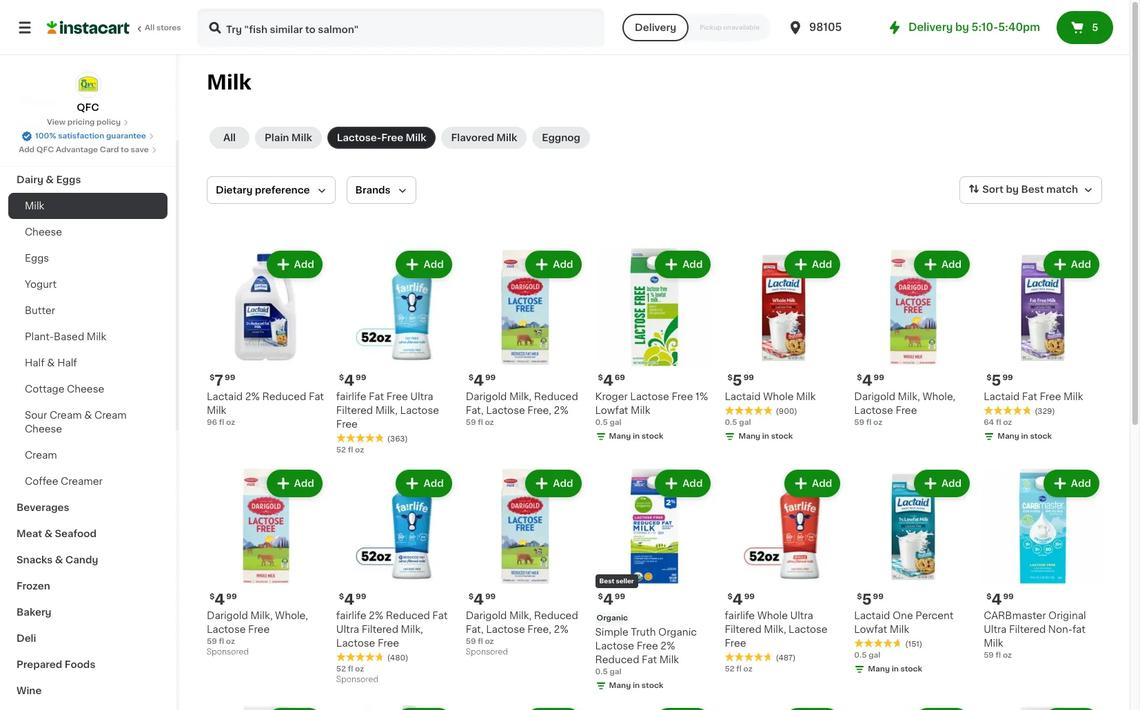 Task type: vqa. For each thing, say whether or not it's contained in the screenshot.


Task type: locate. For each thing, give the bounding box(es) containing it.
by for sort
[[1006, 185, 1019, 195]]

sponsored badge image for fat,
[[466, 649, 508, 657]]

stock down (900)
[[771, 433, 793, 440]]

0 vertical spatial eggs
[[56, 175, 81, 185]]

5 for lactaid whole milk
[[733, 374, 742, 388]]

0 horizontal spatial whole,
[[275, 611, 308, 621]]

1 horizontal spatial sponsored badge image
[[336, 677, 378, 684]]

gal down lactaid whole milk
[[739, 419, 751, 427]]

lactaid
[[207, 392, 243, 402], [725, 392, 761, 402], [984, 392, 1020, 402], [854, 611, 890, 621]]

52 for free
[[336, 447, 346, 454]]

2% inside simple truth organic lactose free 2% reduced fat milk 0.5 gal
[[661, 642, 675, 651]]

cream down cottage cheese
[[50, 411, 82, 421]]

by for delivery
[[956, 22, 969, 32]]

cheese down the sour
[[25, 425, 62, 434]]

0 horizontal spatial darigold milk, whole, lactose free 59 fl oz
[[207, 611, 308, 646]]

1 horizontal spatial half
[[57, 359, 77, 368]]

many down 64 fl oz
[[998, 433, 1020, 440]]

add for lactaid 2% reduced fat milk
[[294, 260, 314, 270]]

delivery inside button
[[635, 23, 677, 32]]

$ for add button associated with fairlife whole ultra filtered milk, lactose free
[[728, 593, 733, 601]]

& up cottage
[[47, 359, 55, 368]]

96
[[207, 419, 217, 427]]

qfc up view pricing policy link
[[77, 103, 99, 112]]

2 horizontal spatial $ 5 99
[[987, 374, 1013, 388]]

0 vertical spatial qfc
[[77, 103, 99, 112]]

product group
[[207, 248, 325, 429], [336, 248, 455, 456], [466, 248, 584, 429], [595, 248, 714, 445], [725, 248, 843, 445], [854, 248, 973, 429], [984, 248, 1102, 445], [207, 467, 325, 660], [336, 467, 455, 688], [466, 467, 584, 660], [595, 467, 714, 695], [725, 467, 843, 675], [854, 467, 973, 678], [984, 467, 1102, 662], [207, 706, 325, 711], [336, 706, 455, 711], [466, 706, 584, 711], [595, 706, 714, 711], [725, 706, 843, 711], [854, 706, 973, 711], [984, 706, 1102, 711]]

milk link
[[8, 193, 168, 219]]

lowfat inside kroger lactose free 1% lowfat milk 0.5 gal
[[595, 406, 628, 416]]

stock down "(329)"
[[1030, 433, 1052, 440]]

1 horizontal spatial $ 5 99
[[857, 593, 884, 607]]

cheese down milk link
[[25, 228, 62, 237]]

plain milk
[[265, 133, 312, 143]]

1 half from the left
[[25, 359, 45, 368]]

filtered inside the carbmaster original ultra filtered non-fat milk 59 fl oz
[[1009, 625, 1046, 635]]

0 horizontal spatial half
[[25, 359, 45, 368]]

1 horizontal spatial lowfat
[[854, 625, 887, 635]]

delivery by 5:10-5:40pm
[[909, 22, 1040, 32]]

0 vertical spatial darigold milk, reduced fat, lactose free, 2% 59 fl oz
[[466, 392, 578, 427]]

lactose inside fairlife fat free ultra filtered milk, lactose free
[[400, 406, 439, 416]]

butter link
[[8, 298, 168, 324]]

1 horizontal spatial all
[[223, 133, 236, 143]]

cottage cheese
[[25, 385, 104, 394]]

fairlife
[[336, 392, 366, 402], [336, 611, 366, 621], [725, 611, 755, 621]]

52 fl oz down fairlife 2% reduced fat ultra filtered milk, lactose free
[[336, 666, 364, 673]]

half down the plant-
[[25, 359, 45, 368]]

in down the lactaid one percent lowfat milk
[[892, 666, 899, 673]]

0 horizontal spatial all
[[145, 24, 155, 32]]

99 for add button corresponding to carbmaster original ultra filtered non-fat milk
[[1003, 593, 1014, 601]]

add inside product group
[[294, 260, 314, 270]]

1 vertical spatial fat,
[[466, 625, 484, 635]]

add for darigold milk, whole, lactose free
[[942, 260, 962, 270]]

1 vertical spatial lowfat
[[854, 625, 887, 635]]

half down the "plant-based milk"
[[57, 359, 77, 368]]

lactaid down '$ 7 99'
[[207, 392, 243, 402]]

sour
[[25, 411, 47, 421]]

wine link
[[8, 678, 168, 705]]

lactaid right the 1%
[[725, 392, 761, 402]]

0.5 down lactaid whole milk
[[725, 419, 737, 427]]

stock for lactaid whole milk
[[771, 433, 793, 440]]

& right meat on the bottom left of page
[[44, 530, 52, 539]]

None search field
[[197, 8, 605, 47]]

whole,
[[923, 392, 956, 402], [275, 611, 308, 621]]

1 vertical spatial best
[[600, 578, 615, 584]]

69
[[615, 374, 625, 382]]

lactaid inside the lactaid one percent lowfat milk
[[854, 611, 890, 621]]

1 horizontal spatial delivery
[[909, 22, 953, 32]]

fairlife inside fairlife fat free ultra filtered milk, lactose free
[[336, 392, 366, 402]]

yogurt link
[[8, 272, 168, 298]]

lactose-
[[337, 133, 381, 143]]

1 vertical spatial all
[[223, 133, 236, 143]]

$ for add button related to lactaid whole milk
[[728, 374, 733, 382]]

qfc down 100%
[[36, 146, 54, 154]]

0.5
[[595, 419, 608, 427], [725, 419, 737, 427], [854, 652, 867, 660], [595, 669, 608, 676]]

lactaid 2% reduced fat milk 96 fl oz
[[207, 392, 324, 427]]

ultra inside fairlife fat free ultra filtered milk, lactose free
[[410, 392, 433, 402]]

100%
[[35, 132, 56, 140]]

59
[[466, 419, 476, 427], [854, 419, 865, 427], [207, 638, 217, 646], [466, 638, 476, 646], [984, 652, 994, 660]]

wine
[[17, 687, 42, 696]]

1 vertical spatial darigold milk, reduced fat, lactose free, 2% 59 fl oz
[[466, 611, 578, 646]]

$ for add button corresponding to carbmaster original ultra filtered non-fat milk
[[987, 593, 992, 601]]

eggs
[[56, 175, 81, 185], [25, 254, 49, 263]]

milk inside lactaid 2% reduced fat milk 96 fl oz
[[207, 406, 226, 416]]

by
[[956, 22, 969, 32], [1006, 185, 1019, 195]]

add qfc advantage card to save
[[19, 146, 149, 154]]

2 vertical spatial cheese
[[25, 425, 62, 434]]

delivery button
[[623, 14, 689, 41]]

milk, inside fairlife fat free ultra filtered milk, lactose free
[[376, 406, 398, 416]]

0 horizontal spatial by
[[956, 22, 969, 32]]

eggs up yogurt
[[25, 254, 49, 263]]

0 vertical spatial by
[[956, 22, 969, 32]]

$ 5 99 for lactaid one percent lowfat milk
[[857, 593, 884, 607]]

52 down fairlife fat free ultra filtered milk, lactose free
[[336, 447, 346, 454]]

$ 5 99 up the lactaid one percent lowfat milk
[[857, 593, 884, 607]]

0 horizontal spatial $ 5 99
[[728, 374, 754, 388]]

card
[[100, 146, 119, 154]]

gal
[[610, 419, 622, 427], [739, 419, 751, 427], [869, 652, 881, 660], [610, 669, 622, 676]]

darigold milk, whole, lactose free 59 fl oz
[[854, 392, 956, 427], [207, 611, 308, 646]]

delivery for delivery by 5:10-5:40pm
[[909, 22, 953, 32]]

fat inside fairlife fat free ultra filtered milk, lactose free
[[369, 392, 384, 402]]

stock for lactaid one percent lowfat milk
[[901, 666, 923, 673]]

lowfat inside the lactaid one percent lowfat milk
[[854, 625, 887, 635]]

0 vertical spatial lowfat
[[595, 406, 628, 416]]

cream up coffee
[[25, 451, 57, 461]]

64 fl oz
[[984, 419, 1012, 427]]

2% inside lactaid 2% reduced fat milk 96 fl oz
[[245, 392, 260, 402]]

stock down '(151)'
[[901, 666, 923, 673]]

darigold
[[466, 392, 507, 402], [854, 392, 896, 402], [207, 611, 248, 621], [466, 611, 507, 621]]

ultra inside the 'fairlife whole ultra filtered milk, lactose free'
[[790, 611, 813, 621]]

52 fl oz down fairlife fat free ultra filtered milk, lactose free
[[336, 447, 364, 454]]

0.5 down the simple
[[595, 669, 608, 676]]

meat & seafood
[[17, 530, 97, 539]]

fat inside fairlife 2% reduced fat ultra filtered milk, lactose free
[[433, 611, 448, 621]]

qfc inside "link"
[[36, 146, 54, 154]]

service type group
[[623, 14, 771, 41]]

fairlife for fairlife fat free ultra filtered milk, lactose free
[[336, 392, 366, 402]]

delivery by 5:10-5:40pm link
[[887, 19, 1040, 36]]

many in stock for lactaid one percent lowfat milk
[[868, 666, 923, 673]]

advantage
[[56, 146, 98, 154]]

sort by
[[983, 185, 1019, 195]]

eggs down advantage
[[56, 175, 81, 185]]

free inside the 'fairlife whole ultra filtered milk, lactose free'
[[725, 639, 746, 649]]

many in stock down 64 fl oz
[[998, 433, 1052, 440]]

add for lactaid whole milk
[[812, 260, 832, 270]]

0.5 down kroger
[[595, 419, 608, 427]]

all inside all link
[[223, 133, 236, 143]]

cream inside cream link
[[25, 451, 57, 461]]

best for best seller
[[600, 578, 615, 584]]

plant-based milk
[[25, 332, 106, 342]]

save
[[131, 146, 149, 154]]

by inside field
[[1006, 185, 1019, 195]]

free inside simple truth organic lactose free 2% reduced fat milk 0.5 gal
[[637, 642, 658, 651]]

0 horizontal spatial delivery
[[635, 23, 677, 32]]

sponsored badge image for lactose
[[207, 649, 249, 657]]

98105
[[809, 22, 842, 32]]

0.5 gal down lactaid whole milk
[[725, 419, 751, 427]]

add for fairlife whole ultra filtered milk, lactose free
[[812, 479, 832, 489]]

99 for add button related to lactaid whole milk
[[744, 374, 754, 382]]

organic up the simple
[[597, 615, 628, 622]]

1 fat, from the top
[[466, 406, 484, 416]]

2 darigold milk, reduced fat, lactose free, 2% 59 fl oz from the top
[[466, 611, 578, 646]]

whole for 4
[[757, 611, 788, 621]]

many in stock down kroger lactose free 1% lowfat milk 0.5 gal
[[609, 433, 664, 440]]

oz inside the carbmaster original ultra filtered non-fat milk 59 fl oz
[[1003, 652, 1012, 660]]

all inside all stores link
[[145, 24, 155, 32]]

gal down the simple
[[610, 669, 622, 676]]

fairlife inside the 'fairlife whole ultra filtered milk, lactose free'
[[725, 611, 755, 621]]

oz inside lactaid 2% reduced fat milk 96 fl oz
[[226, 419, 235, 427]]

0 vertical spatial darigold milk, whole, lactose free 59 fl oz
[[854, 392, 956, 427]]

fat,
[[466, 406, 484, 416], [466, 625, 484, 635]]

★★★★★
[[725, 406, 773, 416], [725, 406, 773, 416], [984, 406, 1032, 416], [984, 406, 1032, 416], [336, 434, 385, 443], [336, 434, 385, 443], [854, 639, 903, 649], [854, 639, 903, 649], [336, 653, 385, 662], [336, 653, 385, 662], [725, 653, 773, 662], [725, 653, 773, 662]]

add qfc advantage card to save link
[[19, 145, 157, 156]]

0 vertical spatial whole,
[[923, 392, 956, 402]]

cheese down half & half link
[[67, 385, 104, 394]]

sour cream & cream cheese
[[25, 411, 127, 434]]

fairlife inside fairlife 2% reduced fat ultra filtered milk, lactose free
[[336, 611, 366, 621]]

5
[[1092, 23, 1099, 32], [733, 374, 742, 388], [992, 374, 1001, 388], [862, 593, 872, 607]]

1 vertical spatial cheese
[[67, 385, 104, 394]]

whole up (900)
[[763, 392, 794, 402]]

all
[[145, 24, 155, 32], [223, 133, 236, 143]]

bakery link
[[8, 600, 168, 626]]

1 vertical spatial qfc
[[36, 146, 54, 154]]

$ 5 99 up "lactaid fat free milk"
[[987, 374, 1013, 388]]

add inside add qfc advantage card to save "link"
[[19, 146, 35, 154]]

2 horizontal spatial sponsored badge image
[[466, 649, 508, 657]]

0.5 down the lactaid one percent lowfat milk
[[854, 652, 867, 660]]

1 vertical spatial 0.5 gal
[[854, 652, 881, 660]]

all stores
[[145, 24, 181, 32]]

0 horizontal spatial sponsored badge image
[[207, 649, 249, 657]]

1 vertical spatial whole
[[757, 611, 788, 621]]

all left stores
[[145, 24, 155, 32]]

filtered inside fairlife 2% reduced fat ultra filtered milk, lactose free
[[362, 625, 399, 635]]

0 horizontal spatial lowfat
[[595, 406, 628, 416]]

lactaid for lactaid whole milk
[[725, 392, 761, 402]]

many in stock down '(151)'
[[868, 666, 923, 673]]

cheese
[[25, 228, 62, 237], [67, 385, 104, 394], [25, 425, 62, 434]]

beverages
[[17, 503, 69, 513]]

52 down fairlife 2% reduced fat ultra filtered milk, lactose free
[[336, 666, 346, 673]]

add button for lactaid fat free milk
[[1045, 252, 1098, 277]]

gal down kroger
[[610, 419, 622, 427]]

gal inside kroger lactose free 1% lowfat milk 0.5 gal
[[610, 419, 622, 427]]

0 vertical spatial 0.5 gal
[[725, 419, 751, 427]]

in down kroger lactose free 1% lowfat milk 0.5 gal
[[633, 433, 640, 440]]

plain
[[265, 133, 289, 143]]

0 vertical spatial fat,
[[466, 406, 484, 416]]

milk
[[207, 72, 251, 92], [292, 133, 312, 143], [406, 133, 426, 143], [497, 133, 517, 143], [25, 201, 44, 211], [87, 332, 106, 342], [796, 392, 816, 402], [1064, 392, 1083, 402], [207, 406, 226, 416], [631, 406, 650, 416], [890, 625, 910, 635], [984, 639, 1004, 649], [660, 655, 679, 665]]

milk, inside the 'fairlife whole ultra filtered milk, lactose free'
[[764, 625, 786, 635]]

many for lactaid one percent lowfat milk
[[868, 666, 890, 673]]

0.5 gal for lactaid whole milk
[[725, 419, 751, 427]]

0 vertical spatial all
[[145, 24, 155, 32]]

99 for lactaid fat free milk add button
[[1003, 374, 1013, 382]]

whole for 5
[[763, 392, 794, 402]]

many in stock down (900)
[[739, 433, 793, 440]]

& right dairy
[[46, 175, 54, 185]]

filtered
[[336, 406, 373, 416], [362, 625, 399, 635], [725, 625, 762, 635], [1009, 625, 1046, 635]]

& for candy
[[55, 556, 63, 565]]

99 for darigold milk, reduced fat, lactose free, 2% add button
[[485, 374, 496, 382]]

cream
[[50, 411, 82, 421], [94, 411, 127, 421], [25, 451, 57, 461]]

free,
[[528, 406, 552, 416], [528, 625, 552, 635]]

delivery for delivery
[[635, 23, 677, 32]]

all for all stores
[[145, 24, 155, 32]]

carbmaster
[[984, 611, 1046, 621]]

99 inside '$ 7 99'
[[225, 374, 235, 382]]

simple
[[595, 628, 629, 638]]

$ for add button corresponding to kroger lactose free 1% lowfat milk
[[598, 374, 603, 382]]

add
[[19, 146, 35, 154], [294, 260, 314, 270], [424, 260, 444, 270], [553, 260, 573, 270], [683, 260, 703, 270], [812, 260, 832, 270], [942, 260, 962, 270], [1071, 260, 1091, 270], [294, 479, 314, 489], [424, 479, 444, 489], [553, 479, 573, 489], [683, 479, 703, 489], [812, 479, 832, 489], [942, 479, 962, 489], [1071, 479, 1091, 489]]

organic right truth
[[659, 628, 697, 638]]

1 vertical spatial eggs
[[25, 254, 49, 263]]

guarantee
[[106, 132, 146, 140]]

$
[[210, 374, 215, 382], [339, 374, 344, 382], [469, 374, 474, 382], [598, 374, 603, 382], [728, 374, 733, 382], [857, 374, 862, 382], [987, 374, 992, 382], [210, 593, 215, 601], [339, 593, 344, 601], [469, 593, 474, 601], [598, 593, 603, 601], [728, 593, 733, 601], [857, 593, 862, 601], [987, 593, 992, 601]]

all for all
[[223, 133, 236, 143]]

$ for lactaid fat free milk add button
[[987, 374, 992, 382]]

1 horizontal spatial organic
[[659, 628, 697, 638]]

lactose-free milk link
[[327, 127, 436, 149]]

prepared foods link
[[8, 652, 168, 678]]

& left the "candy"
[[55, 556, 63, 565]]

1 vertical spatial free,
[[528, 625, 552, 635]]

5 for lactaid one percent lowfat milk
[[862, 593, 872, 607]]

52 fl oz
[[336, 447, 364, 454], [336, 666, 364, 673], [725, 666, 753, 673]]

whole inside the 'fairlife whole ultra filtered milk, lactose free'
[[757, 611, 788, 621]]

0 horizontal spatial 0.5 gal
[[725, 419, 751, 427]]

many down the lactaid one percent lowfat milk
[[868, 666, 890, 673]]

frozen link
[[8, 574, 168, 600]]

oz
[[226, 419, 235, 427], [485, 419, 494, 427], [874, 419, 883, 427], [1003, 419, 1012, 427], [355, 447, 364, 454], [226, 638, 235, 646], [485, 638, 494, 646], [1003, 652, 1012, 660], [355, 666, 364, 673], [744, 666, 753, 673]]

many in stock for lactaid fat free milk
[[998, 433, 1052, 440]]

all stores link
[[47, 8, 182, 47]]

1 vertical spatial by
[[1006, 185, 1019, 195]]

lactaid left one
[[854, 611, 890, 621]]

pricing
[[67, 119, 95, 126]]

add button for darigold milk, reduced fat, lactose free, 2%
[[527, 252, 580, 277]]

0.5 inside kroger lactose free 1% lowfat milk 0.5 gal
[[595, 419, 608, 427]]

delivery
[[909, 22, 953, 32], [635, 23, 677, 32]]

in for lactaid fat free milk
[[1021, 433, 1029, 440]]

best inside best match sort by field
[[1021, 185, 1044, 195]]

1 darigold milk, reduced fat, lactose free, 2% 59 fl oz from the top
[[466, 392, 578, 427]]

whole up (487)
[[757, 611, 788, 621]]

all left plain
[[223, 133, 236, 143]]

Best match Sort by field
[[960, 177, 1102, 204]]

& inside sour cream & cream cheese
[[84, 411, 92, 421]]

by right 'sort' on the top right of page
[[1006, 185, 1019, 195]]

1 vertical spatial whole,
[[275, 611, 308, 621]]

to
[[121, 146, 129, 154]]

dietary preference
[[216, 185, 310, 195]]

(487)
[[776, 655, 796, 662]]

0 vertical spatial free,
[[528, 406, 552, 416]]

best left seller
[[600, 578, 615, 584]]

99 for fairlife fat free ultra filtered milk, lactose free add button
[[356, 374, 366, 382]]

lactose inside fairlife 2% reduced fat ultra filtered milk, lactose free
[[336, 639, 375, 649]]

lactaid up 64 fl oz
[[984, 392, 1020, 402]]

stock
[[642, 433, 664, 440], [771, 433, 793, 440], [1030, 433, 1052, 440], [901, 666, 923, 673], [642, 682, 664, 690]]

lactaid inside lactaid 2% reduced fat milk 96 fl oz
[[207, 392, 243, 402]]

0 vertical spatial organic
[[597, 615, 628, 622]]

in for lactaid one percent lowfat milk
[[892, 666, 899, 673]]

best for best match
[[1021, 185, 1044, 195]]

eggnog
[[542, 133, 581, 143]]

many down simple truth organic lactose free 2% reduced fat milk 0.5 gal
[[609, 682, 631, 690]]

$ inside the $ 4 69
[[598, 374, 603, 382]]

0 horizontal spatial best
[[600, 578, 615, 584]]

meat & seafood link
[[8, 521, 168, 547]]

sponsored badge image
[[207, 649, 249, 657], [466, 649, 508, 657], [336, 677, 378, 684]]

fairlife 2% reduced fat ultra filtered milk, lactose free
[[336, 611, 448, 649]]

qfc link
[[75, 72, 101, 114]]

best
[[1021, 185, 1044, 195], [600, 578, 615, 584]]

0.5 inside simple truth organic lactose free 2% reduced fat milk 0.5 gal
[[595, 669, 608, 676]]

add button for fairlife whole ultra filtered milk, lactose free
[[786, 471, 839, 496]]

by left 5:10-
[[956, 22, 969, 32]]

cream down cottage cheese link
[[94, 411, 127, 421]]

1 horizontal spatial 0.5 gal
[[854, 652, 881, 660]]

1 horizontal spatial by
[[1006, 185, 1019, 195]]

lactose
[[630, 392, 669, 402], [400, 406, 439, 416], [486, 406, 525, 416], [854, 406, 893, 416], [207, 625, 246, 635], [486, 625, 525, 635], [789, 625, 828, 635], [336, 639, 375, 649], [595, 642, 634, 651]]

$ inside '$ 7 99'
[[210, 374, 215, 382]]

many
[[609, 433, 631, 440], [739, 433, 761, 440], [998, 433, 1020, 440], [868, 666, 890, 673], [609, 682, 631, 690]]

0 vertical spatial whole
[[763, 392, 794, 402]]

in down "lactaid fat free milk"
[[1021, 433, 1029, 440]]

0 horizontal spatial qfc
[[36, 146, 54, 154]]

0 vertical spatial best
[[1021, 185, 1044, 195]]

52 for lactose
[[336, 666, 346, 673]]

coffee
[[25, 477, 58, 487]]

$ for darigold milk, reduced fat, lactose free, 2% add button
[[469, 374, 474, 382]]

add button for kroger lactose free 1% lowfat milk
[[657, 252, 710, 277]]

add button for lactaid one percent lowfat milk
[[916, 471, 969, 496]]

add for fairlife fat free ultra filtered milk, lactose free
[[424, 260, 444, 270]]

milk inside simple truth organic lactose free 2% reduced fat milk 0.5 gal
[[660, 655, 679, 665]]

add button for lactaid whole milk
[[786, 252, 839, 277]]

best left match
[[1021, 185, 1044, 195]]

1 vertical spatial organic
[[659, 628, 697, 638]]

filtered inside the 'fairlife whole ultra filtered milk, lactose free'
[[725, 625, 762, 635]]

& down cottage cheese link
[[84, 411, 92, 421]]

fairlife for fairlife whole ultra filtered milk, lactose free
[[725, 611, 755, 621]]

1 horizontal spatial best
[[1021, 185, 1044, 195]]

0.5 gal down the lactaid one percent lowfat milk
[[854, 652, 881, 660]]

0.5 gal
[[725, 419, 751, 427], [854, 652, 881, 660]]

original
[[1049, 611, 1086, 621]]

milk inside the lactaid one percent lowfat milk
[[890, 625, 910, 635]]

many down lactaid whole milk
[[739, 433, 761, 440]]

in down lactaid whole milk
[[762, 433, 769, 440]]

$ 5 99 up lactaid whole milk
[[728, 374, 754, 388]]



Task type: describe. For each thing, give the bounding box(es) containing it.
non-
[[1049, 625, 1073, 635]]

recipes
[[17, 97, 57, 106]]

sour cream & cream cheese link
[[8, 403, 168, 443]]

99 for add button corresponding to darigold milk, whole, lactose free
[[874, 374, 884, 382]]

brands
[[355, 185, 391, 195]]

lactaid one percent lowfat milk
[[854, 611, 954, 635]]

produce
[[17, 149, 59, 159]]

half & half link
[[8, 350, 168, 376]]

fl inside lactaid 2% reduced fat milk 96 fl oz
[[219, 419, 224, 427]]

many down kroger
[[609, 433, 631, 440]]

fl inside the carbmaster original ultra filtered non-fat milk 59 fl oz
[[996, 652, 1001, 660]]

snacks & candy
[[17, 556, 98, 565]]

cottage cheese link
[[8, 376, 168, 403]]

view
[[47, 119, 66, 126]]

99 for lactaid one percent lowfat milk add button
[[873, 593, 884, 601]]

ultra inside fairlife 2% reduced fat ultra filtered milk, lactose free
[[336, 625, 359, 635]]

$ for lactaid 2% reduced fat milk's add button
[[210, 374, 215, 382]]

2 free, from the top
[[528, 625, 552, 635]]

add button for carbmaster original ultra filtered non-fat milk
[[1045, 471, 1098, 496]]

stores
[[156, 24, 181, 32]]

0 horizontal spatial eggs
[[25, 254, 49, 263]]

qfc logo image
[[75, 72, 101, 98]]

7
[[215, 374, 223, 388]]

lactaid fat free milk
[[984, 392, 1083, 402]]

policy
[[97, 119, 121, 126]]

in for lactaid whole milk
[[762, 433, 769, 440]]

Search field
[[199, 10, 603, 46]]

(480)
[[387, 655, 408, 662]]

milk, inside fairlife 2% reduced fat ultra filtered milk, lactose free
[[401, 625, 423, 635]]

lists
[[39, 48, 62, 57]]

kroger
[[595, 392, 628, 402]]

reduced inside simple truth organic lactose free 2% reduced fat milk 0.5 gal
[[595, 655, 639, 665]]

truth
[[631, 628, 656, 638]]

add for lactaid one percent lowfat milk
[[942, 479, 962, 489]]

organic inside simple truth organic lactose free 2% reduced fat milk 0.5 gal
[[659, 628, 697, 638]]

2 fat, from the top
[[466, 625, 484, 635]]

flavored
[[451, 133, 494, 143]]

cottage
[[25, 385, 65, 394]]

lactose inside the 'fairlife whole ultra filtered milk, lactose free'
[[789, 625, 828, 635]]

cheese inside sour cream & cream cheese
[[25, 425, 62, 434]]

beverages link
[[8, 495, 168, 521]]

frozen
[[17, 582, 50, 592]]

(900)
[[776, 408, 797, 416]]

fairlife fat free ultra filtered milk, lactose free
[[336, 392, 439, 429]]

gal down the lactaid one percent lowfat milk
[[869, 652, 881, 660]]

plant-
[[25, 332, 54, 342]]

plain milk link
[[255, 127, 322, 149]]

view pricing policy link
[[47, 117, 129, 128]]

$ 5 99 for lactaid whole milk
[[728, 374, 754, 388]]

in down simple truth organic lactose free 2% reduced fat milk 0.5 gal
[[633, 682, 640, 690]]

dairy & eggs link
[[8, 167, 168, 193]]

1 horizontal spatial qfc
[[77, 103, 99, 112]]

& for eggs
[[46, 175, 54, 185]]

add for carbmaster original ultra filtered non-fat milk
[[1071, 479, 1091, 489]]

milk inside the carbmaster original ultra filtered non-fat milk 59 fl oz
[[984, 639, 1004, 649]]

reduced inside lactaid 2% reduced fat milk 96 fl oz
[[262, 392, 306, 402]]

ultra inside the carbmaster original ultra filtered non-fat milk 59 fl oz
[[984, 625, 1007, 635]]

carbmaster original ultra filtered non-fat milk 59 fl oz
[[984, 611, 1086, 660]]

add for lactaid fat free milk
[[1071, 260, 1091, 270]]

cheese link
[[8, 219, 168, 245]]

add button for simple truth organic lactose free 2% reduced fat milk
[[657, 471, 710, 496]]

filtered inside fairlife fat free ultra filtered milk, lactose free
[[336, 406, 373, 416]]

yogurt
[[25, 280, 57, 290]]

dairy
[[17, 175, 43, 185]]

many for lactaid fat free milk
[[998, 433, 1020, 440]]

milk inside kroger lactose free 1% lowfat milk 0.5 gal
[[631, 406, 650, 416]]

dietary preference button
[[207, 177, 335, 204]]

preference
[[255, 185, 310, 195]]

99 for lactaid 2% reduced fat milk's add button
[[225, 374, 235, 382]]

52 fl oz for lactose
[[336, 666, 364, 673]]

lactaid whole milk
[[725, 392, 816, 402]]

59 inside the carbmaster original ultra filtered non-fat milk 59 fl oz
[[984, 652, 994, 660]]

many in stock down simple truth organic lactose free 2% reduced fat milk 0.5 gal
[[609, 682, 664, 690]]

$ for add button corresponding to darigold milk, whole, lactose free
[[857, 374, 862, 382]]

lactaid for lactaid 2% reduced fat milk 96 fl oz
[[207, 392, 243, 402]]

add for simple truth organic lactose free 2% reduced fat milk
[[683, 479, 703, 489]]

5 for lactaid fat free milk
[[992, 374, 1001, 388]]

add for darigold milk, reduced fat, lactose free, 2%
[[553, 260, 573, 270]]

dietary
[[216, 185, 253, 195]]

$ for fairlife fat free ultra filtered milk, lactose free add button
[[339, 374, 344, 382]]

1 vertical spatial darigold milk, whole, lactose free 59 fl oz
[[207, 611, 308, 646]]

plant-based milk link
[[8, 324, 168, 350]]

$ 5 99 for lactaid fat free milk
[[987, 374, 1013, 388]]

0 horizontal spatial organic
[[597, 615, 628, 622]]

lactaid for lactaid fat free milk
[[984, 392, 1020, 402]]

& for seafood
[[44, 530, 52, 539]]

$ 4 69
[[598, 374, 625, 388]]

seafood
[[55, 530, 97, 539]]

best seller
[[600, 578, 634, 584]]

seller
[[616, 578, 634, 584]]

free inside fairlife 2% reduced fat ultra filtered milk, lactose free
[[378, 639, 399, 649]]

fat
[[1073, 625, 1086, 635]]

0 vertical spatial cheese
[[25, 228, 62, 237]]

half & half
[[25, 359, 77, 368]]

many in stock for lactaid whole milk
[[739, 433, 793, 440]]

2% inside fairlife 2% reduced fat ultra filtered milk, lactose free
[[369, 611, 384, 621]]

(363)
[[387, 436, 408, 443]]

many for lactaid whole milk
[[739, 433, 761, 440]]

52 fl oz down the 'fairlife whole ultra filtered milk, lactose free'
[[725, 666, 753, 673]]

add button for darigold milk, whole, lactose free
[[916, 252, 969, 277]]

lactose inside kroger lactose free 1% lowfat milk 0.5 gal
[[630, 392, 669, 402]]

2 half from the left
[[57, 359, 77, 368]]

1 horizontal spatial darigold milk, whole, lactose free 59 fl oz
[[854, 392, 956, 427]]

100% satisfaction guarantee
[[35, 132, 146, 140]]

(151)
[[905, 641, 923, 649]]

lactaid for lactaid one percent lowfat milk
[[854, 611, 890, 621]]

fat inside lactaid 2% reduced fat milk 96 fl oz
[[309, 392, 324, 402]]

1 free, from the top
[[528, 406, 552, 416]]

& for half
[[47, 359, 55, 368]]

meat
[[17, 530, 42, 539]]

0.5 gal for lactaid one percent lowfat milk
[[854, 652, 881, 660]]

$ for lactaid one percent lowfat milk add button
[[857, 593, 862, 601]]

snacks & candy link
[[8, 547, 168, 574]]

5:40pm
[[999, 22, 1040, 32]]

free inside kroger lactose free 1% lowfat milk 0.5 gal
[[672, 392, 693, 402]]

52 down the 'fairlife whole ultra filtered milk, lactose free'
[[725, 666, 735, 673]]

foods
[[65, 661, 95, 670]]

deli link
[[8, 626, 168, 652]]

reduced inside fairlife 2% reduced fat ultra filtered milk, lactose free
[[386, 611, 430, 621]]

prepared
[[17, 661, 62, 670]]

(329)
[[1035, 408, 1055, 416]]

lists link
[[8, 39, 168, 66]]

stock for lactaid fat free milk
[[1030, 433, 1052, 440]]

brands button
[[346, 177, 416, 204]]

simple truth organic lactose free 2% reduced fat milk 0.5 gal
[[595, 628, 697, 676]]

stock down simple truth organic lactose free 2% reduced fat milk 0.5 gal
[[642, 682, 664, 690]]

instacart logo image
[[47, 19, 130, 36]]

add button for lactaid 2% reduced fat milk
[[268, 252, 321, 277]]

add button for fairlife fat free ultra filtered milk, lactose free
[[397, 252, 451, 277]]

all link
[[210, 127, 250, 149]]

5 inside button
[[1092, 23, 1099, 32]]

stock down kroger lactose free 1% lowfat milk 0.5 gal
[[642, 433, 664, 440]]

1%
[[696, 392, 708, 402]]

flavored milk link
[[442, 127, 527, 149]]

candy
[[65, 556, 98, 565]]

butter
[[25, 306, 55, 316]]

1 horizontal spatial whole,
[[923, 392, 956, 402]]

snacks
[[17, 556, 53, 565]]

fairlife for fairlife 2% reduced fat ultra filtered milk, lactose free
[[336, 611, 366, 621]]

sort
[[983, 185, 1004, 195]]

produce link
[[8, 141, 168, 167]]

satisfaction
[[58, 132, 104, 140]]

add for kroger lactose free 1% lowfat milk
[[683, 260, 703, 270]]

eggnog link
[[532, 127, 590, 149]]

99 for add button associated with fairlife whole ultra filtered milk, lactose free
[[744, 593, 755, 601]]

view pricing policy
[[47, 119, 121, 126]]

1 horizontal spatial eggs
[[56, 175, 81, 185]]

fat inside simple truth organic lactose free 2% reduced fat milk 0.5 gal
[[642, 655, 657, 665]]

gal inside simple truth organic lactose free 2% reduced fat milk 0.5 gal
[[610, 669, 622, 676]]

lactose inside simple truth organic lactose free 2% reduced fat milk 0.5 gal
[[595, 642, 634, 651]]

5:10-
[[972, 22, 999, 32]]

percent
[[916, 611, 954, 621]]

52 fl oz for free
[[336, 447, 364, 454]]

98105 button
[[787, 8, 870, 47]]

best match
[[1021, 185, 1078, 195]]

flavored milk
[[451, 133, 517, 143]]

kroger lactose free 1% lowfat milk 0.5 gal
[[595, 392, 708, 427]]

product group containing 7
[[207, 248, 325, 429]]

$ 7 99
[[210, 374, 235, 388]]



